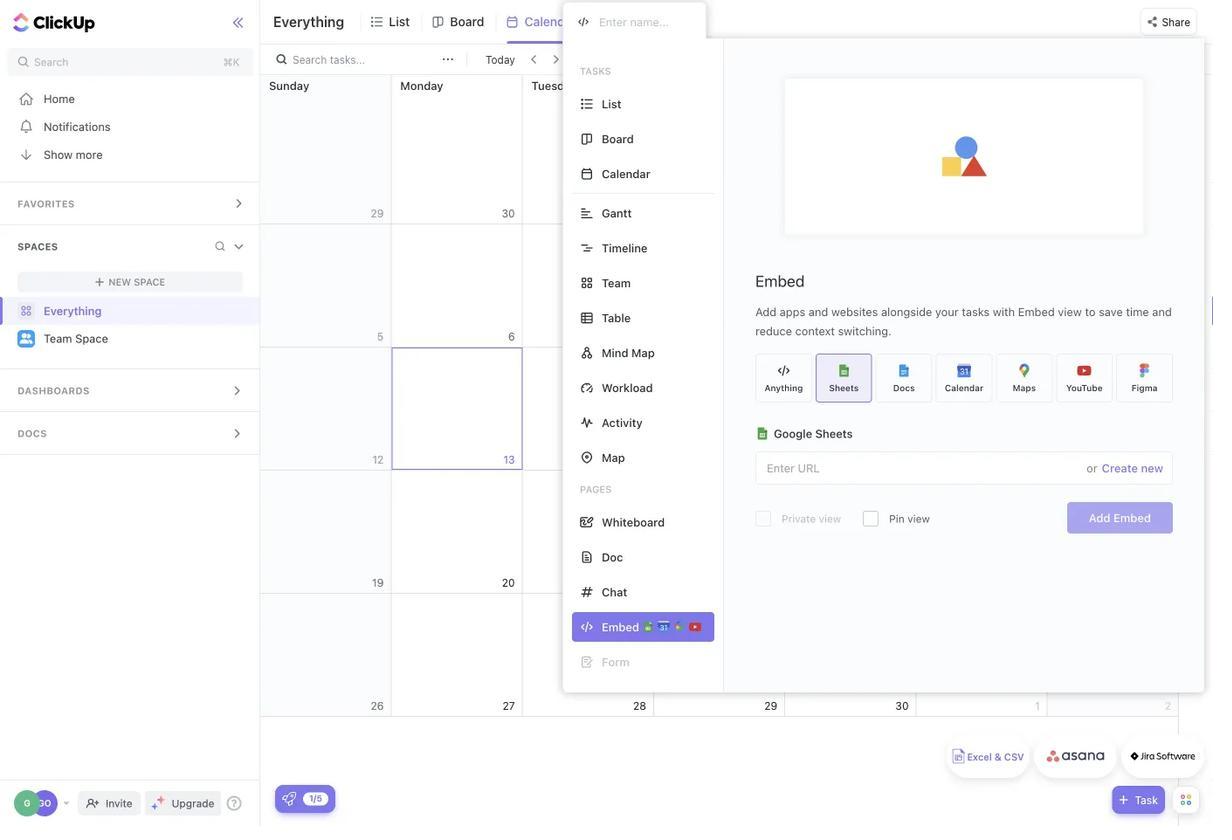 Task type: vqa. For each thing, say whether or not it's contained in the screenshot.
more
yes



Task type: describe. For each thing, give the bounding box(es) containing it.
sidebar navigation
[[0, 0, 261, 827]]

board inside board link
[[450, 14, 485, 29]]

your
[[936, 305, 959, 319]]

16
[[898, 454, 909, 466]]

wednesday
[[663, 79, 726, 92]]

excel
[[968, 752, 992, 763]]

everything link
[[0, 297, 261, 325]]

task
[[1135, 794, 1159, 807]]

Enter name... field
[[598, 14, 692, 29]]

docs inside sidebar navigation
[[17, 428, 47, 440]]

show more
[[44, 148, 103, 161]]

home link
[[0, 85, 261, 113]]

26
[[371, 700, 384, 713]]

today button
[[482, 51, 519, 68]]

tasks
[[580, 66, 611, 77]]

saturday
[[1057, 79, 1106, 92]]

show
[[44, 148, 73, 161]]

team space
[[44, 332, 108, 345]]

figma
[[1132, 383, 1158, 393]]

20
[[502, 577, 515, 589]]

space for team space
[[75, 332, 108, 345]]

switching.
[[838, 325, 892, 338]]

to
[[1086, 305, 1096, 319]]

mind map
[[602, 346, 655, 360]]

onboarding checklist button image
[[282, 793, 296, 807]]

context
[[796, 325, 835, 338]]

gantt
[[602, 207, 632, 220]]

create
[[1102, 462, 1139, 475]]

doc
[[602, 551, 624, 564]]

more
[[76, 148, 103, 161]]

17
[[1030, 454, 1041, 466]]

add for add embed
[[1089, 512, 1111, 525]]

sunday
[[269, 79, 310, 92]]

invite
[[106, 798, 132, 810]]

private view
[[782, 513, 842, 525]]

2 row from the top
[[260, 225, 1180, 348]]

view inside the add apps and websites alongside your tasks with embed view to save time and reduce context switching.
[[1059, 305, 1082, 319]]

overdue
[[1191, 218, 1203, 264]]

or create new
[[1087, 462, 1164, 475]]

chat
[[602, 586, 628, 599]]

home
[[44, 92, 75, 105]]

add embed button
[[1068, 502, 1174, 534]]

0 horizontal spatial map
[[602, 451, 625, 464]]

1/5
[[309, 794, 322, 804]]

embed inside button
[[1114, 512, 1152, 525]]

excel & csv
[[968, 752, 1025, 763]]

youtube
[[1067, 383, 1103, 393]]

1 row from the top
[[260, 75, 1180, 225]]

form
[[602, 656, 630, 669]]

add embed
[[1089, 512, 1152, 525]]

google
[[774, 427, 813, 440]]

pin
[[890, 513, 905, 525]]

tasks...
[[330, 53, 365, 66]]

18
[[1160, 454, 1172, 466]]

calendar inside calendar link
[[525, 14, 577, 29]]

15
[[767, 454, 778, 466]]

0 vertical spatial list
[[389, 14, 410, 29]]

team for team space
[[44, 332, 72, 345]]

add apps and websites alongside your tasks with embed view to save time and reduce context switching.
[[756, 305, 1173, 338]]

share button
[[1141, 8, 1198, 36]]

monday
[[400, 79, 444, 92]]

today
[[486, 53, 515, 66]]

alongside
[[882, 305, 933, 319]]

websites
[[832, 305, 879, 319]]

embed inside the add apps and websites alongside your tasks with embed view to save time and reduce context switching.
[[1019, 305, 1055, 319]]

team space link
[[44, 325, 245, 353]]

anything
[[765, 383, 803, 393]]

excel & csv link
[[947, 735, 1030, 779]]

timeline
[[602, 242, 648, 255]]

notifications
[[44, 120, 111, 133]]

new
[[109, 277, 131, 288]]

view
[[624, 14, 651, 29]]

0 vertical spatial sheets
[[830, 383, 859, 393]]

0 horizontal spatial embed
[[756, 272, 805, 291]]

google sheets
[[774, 427, 853, 440]]



Task type: locate. For each thing, give the bounding box(es) containing it.
sheets
[[830, 383, 859, 393], [816, 427, 853, 440]]

2 vertical spatial calendar
[[945, 383, 984, 393]]

29
[[765, 700, 778, 713]]

1 vertical spatial team
[[44, 332, 72, 345]]

0 vertical spatial map
[[632, 346, 655, 360]]

1 horizontal spatial everything
[[274, 13, 345, 30]]

save
[[1099, 305, 1124, 319]]

team
[[602, 277, 631, 290], [44, 332, 72, 345]]

5 row from the top
[[260, 594, 1180, 717]]

share
[[1163, 16, 1191, 28]]

embed
[[756, 272, 805, 291], [1019, 305, 1055, 319], [1114, 512, 1152, 525]]

everything
[[274, 13, 345, 30], [44, 305, 102, 318]]

0 horizontal spatial list
[[389, 14, 410, 29]]

Enter URL text field
[[757, 453, 1087, 484]]

view
[[1059, 305, 1082, 319], [819, 513, 842, 525], [908, 513, 930, 525]]

pin view
[[890, 513, 930, 525]]

pages
[[580, 484, 612, 495]]

1 horizontal spatial add
[[1089, 512, 1111, 525]]

1 horizontal spatial search
[[293, 53, 327, 66]]

19
[[372, 577, 384, 589]]

3 row from the top
[[260, 348, 1180, 471]]

1 horizontal spatial map
[[632, 346, 655, 360]]

add down 'or'
[[1089, 512, 1111, 525]]

table
[[602, 312, 631, 325]]

1 horizontal spatial team
[[602, 277, 631, 290]]

1 vertical spatial everything
[[44, 305, 102, 318]]

0 horizontal spatial add
[[756, 305, 777, 319]]

1 horizontal spatial view
[[908, 513, 930, 525]]

team for team
[[602, 277, 631, 290]]

reduce
[[756, 325, 793, 338]]

add inside the add apps and websites alongside your tasks with embed view to save time and reduce context switching.
[[756, 305, 777, 319]]

2 horizontal spatial view
[[1059, 305, 1082, 319]]

1 vertical spatial embed
[[1019, 305, 1055, 319]]

list up search tasks... text box at the left of page
[[389, 14, 410, 29]]

embed down or create new
[[1114, 512, 1152, 525]]

friday
[[926, 79, 959, 92]]

tuesday
[[532, 79, 577, 92]]

1 horizontal spatial embed
[[1019, 305, 1055, 319]]

1 horizontal spatial and
[[1153, 305, 1173, 319]]

view button
[[594, 11, 656, 33]]

everything up team space
[[44, 305, 102, 318]]

new
[[1142, 462, 1164, 475]]

1 and from the left
[[809, 305, 829, 319]]

team up table
[[602, 277, 631, 290]]

1 vertical spatial sheets
[[816, 427, 853, 440]]

row
[[260, 75, 1180, 225], [260, 225, 1180, 348], [260, 348, 1180, 471], [260, 471, 1180, 594], [260, 594, 1180, 717]]

private
[[782, 513, 816, 525]]

0 vertical spatial embed
[[756, 272, 805, 291]]

team inside sidebar navigation
[[44, 332, 72, 345]]

user group image
[[20, 333, 33, 344]]

0 horizontal spatial everything
[[44, 305, 102, 318]]

search inside sidebar navigation
[[34, 56, 68, 68]]

Search tasks... text field
[[293, 47, 438, 72]]

favorites button
[[0, 183, 261, 225]]

calendar link
[[525, 0, 584, 44]]

0 vertical spatial everything
[[274, 13, 345, 30]]

upgrade
[[172, 798, 215, 810]]

row containing 13
[[260, 348, 1180, 471]]

map down activity
[[602, 451, 625, 464]]

row containing 26
[[260, 594, 1180, 717]]

sheets up google sheets
[[830, 383, 859, 393]]

grid
[[260, 75, 1180, 827]]

add up reduce
[[756, 305, 777, 319]]

search for search tasks...
[[293, 53, 327, 66]]

search tasks...
[[293, 53, 365, 66]]

map
[[632, 346, 655, 360], [602, 451, 625, 464]]

space for new space
[[134, 277, 165, 288]]

docs down dashboards
[[17, 428, 47, 440]]

view for private view
[[819, 513, 842, 525]]

calendar left maps
[[945, 383, 984, 393]]

tasks
[[962, 305, 990, 319]]

1 horizontal spatial calendar
[[602, 167, 651, 180]]

view left to
[[1059, 305, 1082, 319]]

add
[[756, 305, 777, 319], [1089, 512, 1111, 525]]

0 vertical spatial add
[[756, 305, 777, 319]]

space right new
[[134, 277, 165, 288]]

embed right the with
[[1019, 305, 1055, 319]]

1 horizontal spatial space
[[134, 277, 165, 288]]

0 horizontal spatial search
[[34, 56, 68, 68]]

apps
[[780, 305, 806, 319]]

0 horizontal spatial team
[[44, 332, 72, 345]]

⌘k
[[223, 56, 240, 68]]

1 horizontal spatial docs
[[894, 383, 915, 393]]

sheets right google
[[816, 427, 853, 440]]

1 vertical spatial map
[[602, 451, 625, 464]]

list down tasks
[[602, 97, 622, 111]]

board down tasks
[[602, 132, 634, 145]]

onboarding checklist button element
[[282, 793, 296, 807]]

list
[[389, 14, 410, 29], [602, 97, 622, 111]]

search for search
[[34, 56, 68, 68]]

map right mind
[[632, 346, 655, 360]]

team right user group 'image'
[[44, 332, 72, 345]]

space
[[134, 277, 165, 288], [75, 332, 108, 345]]

28
[[633, 700, 647, 713]]

0 horizontal spatial view
[[819, 513, 842, 525]]

1 vertical spatial list
[[602, 97, 622, 111]]

everything up search tasks...
[[274, 13, 345, 30]]

and up context
[[809, 305, 829, 319]]

search
[[293, 53, 327, 66], [34, 56, 68, 68]]

maps
[[1013, 383, 1037, 393]]

board up today button
[[450, 14, 485, 29]]

1 vertical spatial add
[[1089, 512, 1111, 525]]

list link
[[389, 0, 417, 44]]

or
[[1087, 462, 1098, 475]]

docs
[[894, 383, 915, 393], [17, 428, 47, 440]]

embed up apps on the right top
[[756, 272, 805, 291]]

upgrade link
[[145, 792, 222, 816]]

favorites
[[17, 198, 75, 210]]

1 horizontal spatial board
[[602, 132, 634, 145]]

and right time
[[1153, 305, 1173, 319]]

2 horizontal spatial embed
[[1114, 512, 1152, 525]]

row containing 19
[[260, 471, 1180, 594]]

0 vertical spatial space
[[134, 277, 165, 288]]

and
[[809, 305, 829, 319], [1153, 305, 1173, 319]]

docs up the "16"
[[894, 383, 915, 393]]

activity
[[602, 416, 643, 429]]

dashboards
[[17, 385, 90, 397]]

1 horizontal spatial list
[[602, 97, 622, 111]]

0 horizontal spatial calendar
[[525, 14, 577, 29]]

mind
[[602, 346, 629, 360]]

0 vertical spatial team
[[602, 277, 631, 290]]

add for add apps and websites alongside your tasks with embed view to save time and reduce context switching.
[[756, 305, 777, 319]]

view right private
[[819, 513, 842, 525]]

add inside button
[[1089, 512, 1111, 525]]

2 and from the left
[[1153, 305, 1173, 319]]

board link
[[450, 0, 492, 44]]

new space
[[109, 277, 165, 288]]

0 horizontal spatial board
[[450, 14, 485, 29]]

unscheduled
[[1191, 114, 1203, 184]]

time
[[1127, 305, 1150, 319]]

1 vertical spatial space
[[75, 332, 108, 345]]

&
[[995, 752, 1002, 763]]

workload
[[602, 381, 653, 395]]

calendar up the "tuesday"
[[525, 14, 577, 29]]

calendar up gantt
[[602, 167, 651, 180]]

1 vertical spatial board
[[602, 132, 634, 145]]

space down everything link
[[75, 332, 108, 345]]

1 vertical spatial docs
[[17, 428, 47, 440]]

0
[[1191, 264, 1203, 271]]

30
[[896, 700, 909, 713]]

2 vertical spatial embed
[[1114, 512, 1152, 525]]

view for pin view
[[908, 513, 930, 525]]

0 vertical spatial calendar
[[525, 14, 577, 29]]

13
[[504, 454, 515, 466]]

search up sunday at the left top
[[293, 53, 327, 66]]

1 vertical spatial calendar
[[602, 167, 651, 180]]

with
[[993, 305, 1015, 319]]

csv
[[1005, 752, 1025, 763]]

notifications link
[[0, 113, 261, 141]]

view right pin
[[908, 513, 930, 525]]

0 horizontal spatial and
[[809, 305, 829, 319]]

whiteboard
[[602, 516, 665, 529]]

0 horizontal spatial docs
[[17, 428, 47, 440]]

grid containing sunday
[[260, 75, 1180, 827]]

4 row from the top
[[260, 471, 1180, 594]]

2 horizontal spatial calendar
[[945, 383, 984, 393]]

calendar
[[525, 14, 577, 29], [602, 167, 651, 180], [945, 383, 984, 393]]

27
[[503, 700, 515, 713]]

0 vertical spatial docs
[[894, 383, 915, 393]]

search up the home
[[34, 56, 68, 68]]

everything inside everything link
[[44, 305, 102, 318]]

0 horizontal spatial space
[[75, 332, 108, 345]]

6
[[1191, 184, 1203, 191]]

thursday
[[794, 79, 845, 92]]

0 vertical spatial board
[[450, 14, 485, 29]]



